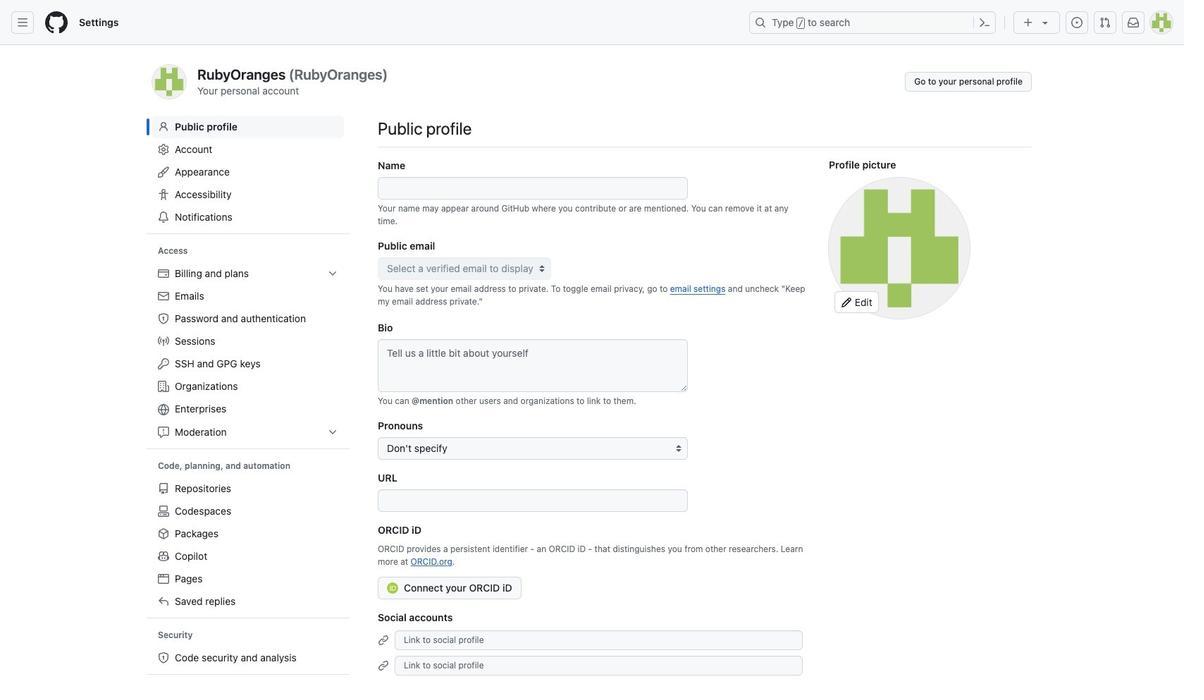 Task type: locate. For each thing, give the bounding box(es) containing it.
command palette image
[[979, 17, 991, 28]]

2 link to social profile text field from the top
[[395, 656, 803, 675]]

1 social account image from the top
[[378, 635, 389, 646]]

plus image
[[1023, 17, 1034, 28]]

git pull request image
[[1100, 17, 1111, 28]]

reply image
[[158, 596, 169, 607]]

1 vertical spatial list
[[152, 477, 344, 613]]

pencil image
[[841, 297, 853, 308]]

Tell us a little bit about yourself text field
[[378, 339, 688, 392]]

0 vertical spatial list
[[152, 262, 344, 444]]

1 vertical spatial link to social profile text field
[[395, 656, 803, 675]]

2 social account image from the top
[[378, 660, 389, 672]]

0 vertical spatial link to social profile text field
[[395, 630, 803, 650]]

repo image
[[158, 483, 169, 494]]

person image
[[158, 121, 169, 133]]

package image
[[158, 528, 169, 539]]

shield lock image
[[158, 313, 169, 324]]

2 list from the top
[[152, 477, 344, 613]]

triangle down image
[[1040, 17, 1051, 28]]

social account image
[[378, 635, 389, 646], [378, 660, 389, 672]]

accessibility image
[[158, 189, 169, 200]]

0 vertical spatial social account image
[[378, 635, 389, 646]]

paintbrush image
[[158, 166, 169, 178]]

Link to social profile text field
[[395, 630, 803, 650], [395, 656, 803, 675]]

copilot image
[[158, 551, 169, 562]]

organization image
[[158, 381, 169, 392]]

list
[[152, 262, 344, 444], [152, 477, 344, 613], [152, 647, 344, 669]]

social account image for second the link to social profile text box from the bottom of the page
[[378, 635, 389, 646]]

2 vertical spatial list
[[152, 647, 344, 669]]

shield lock image
[[158, 652, 169, 664]]

None text field
[[378, 177, 688, 200]]

bell image
[[158, 212, 169, 223]]

None text field
[[378, 489, 688, 512]]

notifications image
[[1128, 17, 1140, 28]]

1 vertical spatial social account image
[[378, 660, 389, 672]]



Task type: vqa. For each thing, say whether or not it's contained in the screenshot.
Link to social profile text box on the bottom
yes



Task type: describe. For each thing, give the bounding box(es) containing it.
broadcast image
[[158, 336, 169, 347]]

browser image
[[158, 573, 169, 585]]

codespaces image
[[158, 506, 169, 517]]

homepage image
[[45, 11, 68, 34]]

social account image for 1st the link to social profile text box from the bottom of the page
[[378, 660, 389, 672]]

globe image
[[158, 404, 169, 415]]

mail image
[[158, 291, 169, 302]]

1 list from the top
[[152, 262, 344, 444]]

issue opened image
[[1072, 17, 1083, 28]]

key image
[[158, 358, 169, 369]]

gear image
[[158, 144, 169, 155]]

@rubyoranges image
[[829, 178, 970, 319]]

3 list from the top
[[152, 647, 344, 669]]

1 link to social profile text field from the top
[[395, 630, 803, 650]]

@rubyoranges image
[[152, 65, 186, 99]]



